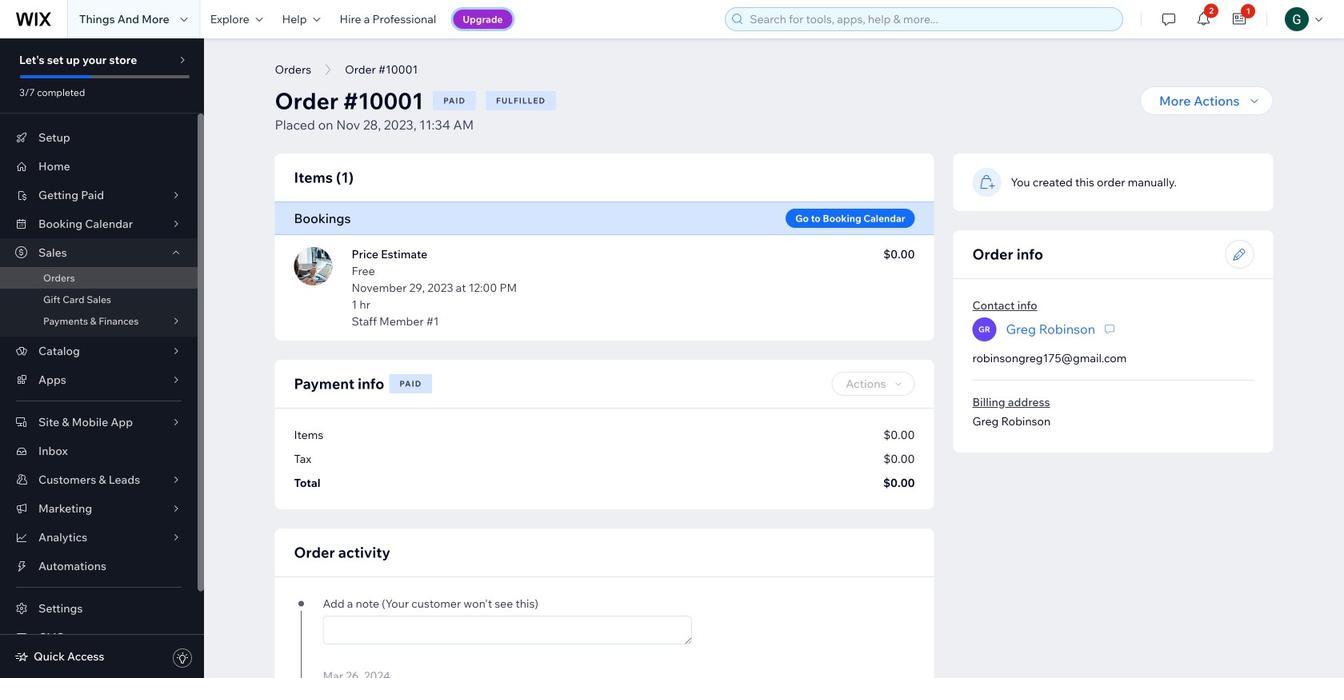 Task type: locate. For each thing, give the bounding box(es) containing it.
None text field
[[323, 616, 692, 645]]

Search for tools, apps, help & more... field
[[745, 8, 1118, 30]]



Task type: describe. For each thing, give the bounding box(es) containing it.
sidebar element
[[0, 38, 204, 679]]



Task type: vqa. For each thing, say whether or not it's contained in the screenshot.
SEARCH FOR TOOLS, APPS, HELP & MORE... field
yes



